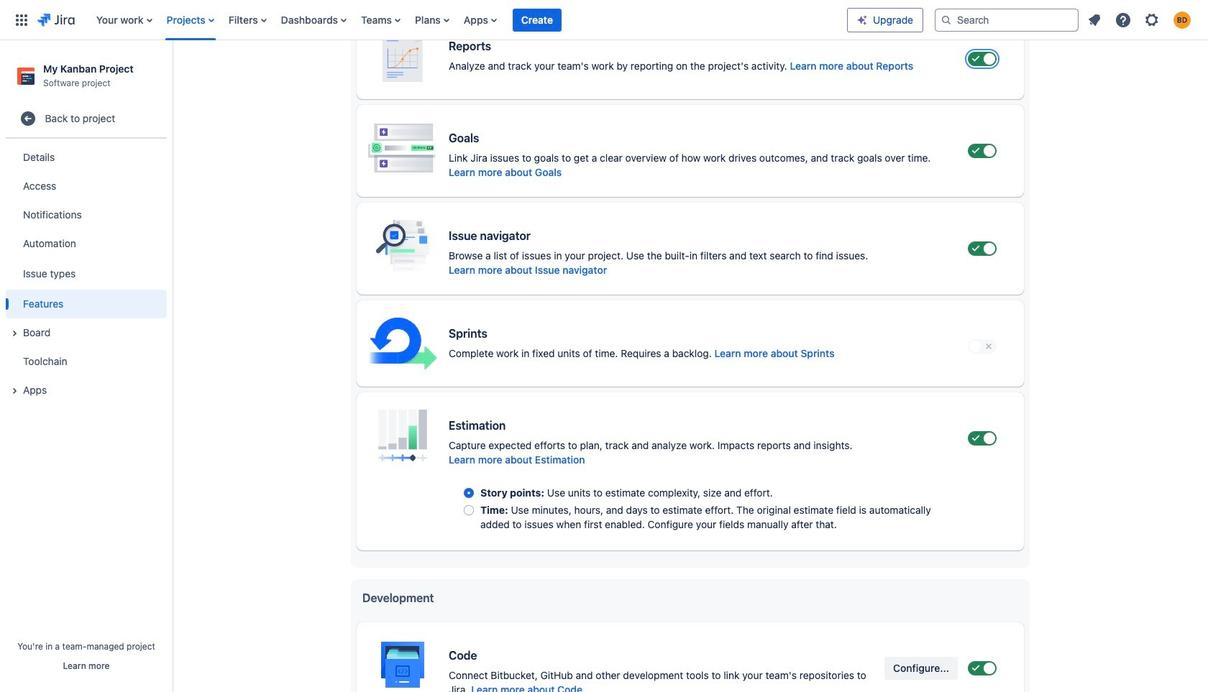 Task type: describe. For each thing, give the bounding box(es) containing it.
group inside sidebar element
[[6, 139, 167, 409]]

search image
[[941, 14, 952, 26]]

expand image
[[6, 325, 23, 342]]

help image
[[1115, 11, 1132, 28]]

settings image
[[1144, 11, 1161, 28]]

Search field
[[935, 8, 1079, 31]]



Task type: locate. For each thing, give the bounding box(es) containing it.
your profile and settings image
[[1174, 11, 1191, 28]]

sidebar element
[[0, 40, 173, 693]]

main content
[[173, 0, 1208, 693]]

primary element
[[9, 0, 847, 40]]

None search field
[[935, 8, 1079, 31]]

notifications image
[[1086, 11, 1103, 28]]

banner
[[0, 0, 1208, 40]]

jira image
[[37, 11, 75, 28], [37, 11, 75, 28]]

sidebar navigation image
[[157, 58, 188, 86]]

1 horizontal spatial list
[[1082, 7, 1200, 33]]

appswitcher icon image
[[13, 11, 30, 28]]

group
[[6, 139, 167, 409]]

None radio
[[464, 488, 474, 498]]

option group
[[460, 485, 935, 534]]

expand image
[[6, 383, 23, 400]]

list
[[89, 0, 847, 40], [1082, 7, 1200, 33]]

None radio
[[464, 506, 474, 516]]

list item
[[513, 0, 562, 40]]

0 horizontal spatial list
[[89, 0, 847, 40]]



